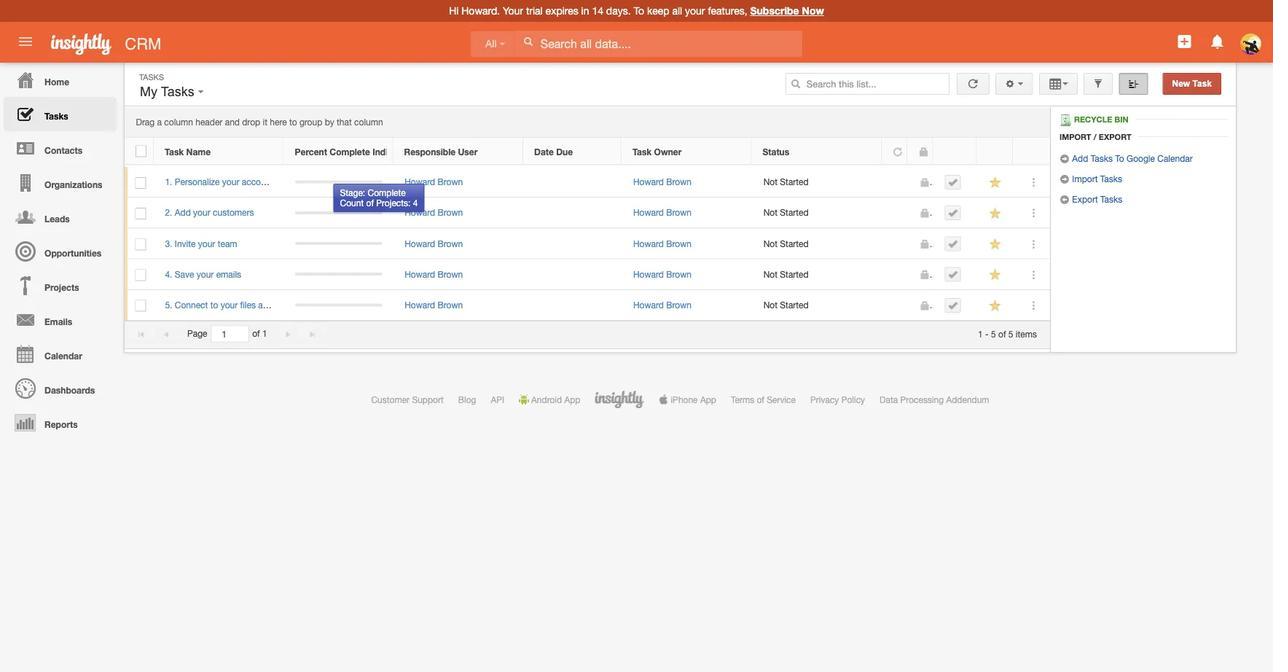 Task type: locate. For each thing, give the bounding box(es) containing it.
0% complete image
[[295, 211, 382, 214], [295, 273, 382, 276]]

1 vertical spatial and
[[258, 300, 273, 310]]

data processing addendum
[[880, 394, 990, 405]]

count
[[340, 198, 364, 208]]

5 started from the top
[[780, 300, 809, 310]]

howard brown link
[[405, 177, 463, 187], [633, 177, 692, 187], [405, 208, 463, 218], [633, 208, 692, 218], [405, 238, 463, 249], [633, 238, 692, 249], [405, 269, 463, 279], [633, 269, 692, 279], [405, 300, 463, 310], [633, 300, 692, 310]]

cell
[[284, 167, 393, 198], [524, 167, 622, 198], [883, 167, 908, 198], [934, 167, 978, 198], [524, 198, 622, 228], [883, 198, 908, 228], [934, 198, 978, 228], [284, 228, 393, 259], [524, 228, 622, 259], [883, 228, 908, 259], [934, 228, 978, 259], [524, 259, 622, 290], [883, 259, 908, 290], [934, 259, 978, 290], [284, 290, 393, 321], [524, 290, 622, 321], [883, 290, 908, 321], [934, 290, 978, 321]]

1 vertical spatial import
[[1073, 174, 1098, 184]]

1 following image from the top
[[989, 176, 1003, 190]]

3 following image from the top
[[989, 299, 1003, 313]]

0 vertical spatial following image
[[989, 176, 1003, 190]]

to
[[634, 5, 644, 17], [1116, 153, 1125, 163]]

5 not started from the top
[[764, 300, 809, 310]]

2 mark this task complete image from the top
[[948, 239, 958, 249]]

your right the save
[[197, 269, 214, 279]]

0 vertical spatial following image
[[989, 207, 1003, 220]]

private task image for 4. save your emails
[[920, 270, 930, 280]]

of right the count
[[366, 198, 374, 208]]

to left keep
[[634, 5, 644, 17]]

show sidebar image
[[1129, 79, 1139, 89]]

4 not from the top
[[764, 269, 778, 279]]

private task image for not started
[[920, 208, 930, 218]]

import left /
[[1060, 132, 1092, 141]]

1 horizontal spatial and
[[258, 300, 273, 310]]

circle arrow right image
[[1060, 174, 1070, 184]]

1 vertical spatial calendar
[[45, 351, 82, 361]]

google
[[1127, 153, 1155, 163]]

complete
[[330, 146, 370, 157], [368, 187, 406, 198]]

your left account
[[222, 177, 239, 187]]

3 started from the top
[[780, 238, 809, 249]]

not started
[[764, 177, 809, 187], [764, 208, 809, 218], [764, 238, 809, 249], [764, 269, 809, 279], [764, 300, 809, 310]]

complete up projects:
[[368, 187, 406, 198]]

1 following image from the top
[[989, 207, 1003, 220]]

1 vertical spatial following image
[[989, 268, 1003, 282]]

row containing 1. personalize your account
[[125, 167, 1051, 198]]

2 vertical spatial following image
[[989, 299, 1003, 313]]

import tasks
[[1070, 174, 1123, 184]]

0 horizontal spatial task
[[165, 146, 184, 157]]

refresh list image
[[967, 79, 980, 89]]

4 row from the top
[[125, 228, 1051, 259]]

1 vertical spatial complete
[[368, 187, 406, 198]]

all
[[486, 38, 497, 49]]

responsible
[[404, 146, 456, 157]]

cog image
[[1005, 79, 1016, 89]]

1 0% complete image from the top
[[295, 211, 382, 214]]

3. invite your team
[[165, 238, 237, 249]]

/
[[1094, 132, 1097, 141]]

tasks up my
[[139, 72, 164, 82]]

1 vertical spatial mark this task complete image
[[948, 269, 958, 280]]

your right all
[[685, 5, 705, 17]]

row containing 4. save your emails
[[125, 259, 1051, 290]]

1 field
[[212, 326, 248, 342]]

calendar inside calendar link
[[45, 351, 82, 361]]

brown
[[438, 177, 463, 187], [667, 177, 692, 187], [438, 208, 463, 218], [667, 208, 692, 218], [438, 238, 463, 249], [667, 238, 692, 249], [438, 269, 463, 279], [667, 269, 692, 279], [438, 300, 463, 310], [667, 300, 692, 310]]

your for team
[[198, 238, 215, 249]]

1 horizontal spatial export
[[1099, 132, 1132, 141]]

task left 'name'
[[165, 146, 184, 157]]

tasks up contacts link
[[45, 111, 68, 121]]

1 vertical spatial to
[[210, 300, 218, 310]]

0 vertical spatial calendar
[[1158, 153, 1193, 163]]

1 started from the top
[[780, 177, 809, 187]]

1 - 5 of 5 items
[[978, 329, 1037, 339]]

0 vertical spatial mark this task complete image
[[948, 208, 958, 218]]

0 horizontal spatial add
[[175, 208, 191, 218]]

calendar right google
[[1158, 153, 1193, 163]]

2 not started from the top
[[764, 208, 809, 218]]

tasks right my
[[161, 84, 194, 99]]

0 horizontal spatial app
[[565, 394, 581, 405]]

service
[[767, 394, 796, 405]]

iphone
[[671, 394, 698, 405]]

0 vertical spatial complete
[[330, 146, 370, 157]]

private task image for 3. invite your team
[[920, 239, 930, 249]]

subscribe now link
[[750, 5, 824, 17]]

None checkbox
[[136, 145, 147, 157], [135, 208, 146, 220], [135, 239, 146, 250], [135, 300, 146, 312], [136, 145, 147, 157], [135, 208, 146, 220], [135, 239, 146, 250], [135, 300, 146, 312]]

not for 1. personalize your account
[[764, 177, 778, 187]]

import for import tasks
[[1073, 174, 1098, 184]]

terms
[[731, 394, 755, 405]]

5 right -
[[992, 329, 996, 339]]

1 column from the left
[[164, 117, 193, 127]]

0 horizontal spatial 5
[[992, 329, 996, 339]]

task left owner
[[633, 146, 652, 157]]

mark this task complete image for 4. save your emails
[[948, 269, 958, 280]]

0 vertical spatial add
[[1073, 153, 1089, 163]]

not started cell
[[753, 167, 883, 198], [753, 198, 883, 228], [753, 228, 883, 259], [753, 259, 883, 290], [753, 290, 883, 321]]

following image for 1. personalize your account
[[989, 176, 1003, 190]]

not started cell for 3. invite your team
[[753, 228, 883, 259]]

2 column from the left
[[354, 117, 383, 127]]

to right here
[[289, 117, 297, 127]]

not started cell for 2. add your customers
[[753, 198, 883, 228]]

0 vertical spatial mark this task complete image
[[948, 177, 958, 187]]

following image
[[989, 176, 1003, 190], [989, 268, 1003, 282], [989, 299, 1003, 313]]

your for customers
[[193, 208, 210, 218]]

dashboards
[[45, 385, 95, 395]]

4
[[413, 198, 418, 208]]

1 not started from the top
[[764, 177, 809, 187]]

app right iphone
[[700, 394, 717, 405]]

column right a
[[164, 117, 193, 127]]

customer
[[371, 394, 410, 405]]

search image
[[791, 79, 801, 89]]

2 not started cell from the top
[[753, 198, 883, 228]]

apps
[[275, 300, 295, 310]]

4 private task image from the top
[[920, 301, 930, 311]]

1 vertical spatial export
[[1073, 194, 1098, 204]]

blog link
[[458, 394, 476, 405]]

not started for 3. invite your team
[[764, 238, 809, 249]]

2 private task image from the top
[[920, 239, 930, 249]]

by
[[325, 117, 334, 127]]

complete down that
[[330, 146, 370, 157]]

hi
[[449, 5, 459, 17]]

stage: complete count of projects: 4
[[340, 187, 418, 208]]

2 not from the top
[[764, 208, 778, 218]]

Search this list... text field
[[786, 73, 950, 95]]

features,
[[708, 5, 748, 17]]

mark this task complete image
[[948, 177, 958, 187], [948, 239, 958, 249], [948, 300, 958, 310]]

navigation
[[0, 63, 117, 440]]

0 vertical spatial 0% complete image
[[295, 211, 382, 214]]

6 row from the top
[[125, 290, 1051, 321]]

tasks up import tasks
[[1091, 153, 1113, 163]]

2 following image from the top
[[989, 268, 1003, 282]]

calendar link
[[4, 337, 117, 371]]

and left drop
[[225, 117, 240, 127]]

navigation containing home
[[0, 63, 117, 440]]

3 not started cell from the top
[[753, 228, 883, 259]]

0 horizontal spatial column
[[164, 117, 193, 127]]

1 not started cell from the top
[[753, 167, 883, 198]]

mark this task complete image
[[948, 208, 958, 218], [948, 269, 958, 280]]

data
[[880, 394, 898, 405]]

1 horizontal spatial add
[[1073, 153, 1089, 163]]

2 vertical spatial mark this task complete image
[[948, 300, 958, 310]]

3 mark this task complete image from the top
[[948, 300, 958, 310]]

new
[[1173, 79, 1191, 89]]

tasks inside button
[[161, 84, 194, 99]]

row
[[125, 138, 1050, 165], [125, 167, 1051, 198], [125, 198, 1051, 228], [125, 228, 1051, 259], [125, 259, 1051, 290], [125, 290, 1051, 321]]

4 not started cell from the top
[[753, 259, 883, 290]]

1
[[262, 329, 267, 339], [978, 329, 983, 339]]

task
[[1193, 79, 1212, 89], [165, 146, 184, 157], [633, 146, 652, 157]]

tasks for import tasks
[[1101, 174, 1123, 184]]

1 not from the top
[[764, 177, 778, 187]]

5 not from the top
[[764, 300, 778, 310]]

5
[[992, 329, 996, 339], [1009, 329, 1014, 339]]

not started cell for 5. connect to your files and apps
[[753, 290, 883, 321]]

None checkbox
[[135, 177, 146, 189], [135, 269, 146, 281], [135, 177, 146, 189], [135, 269, 146, 281]]

5 left the items
[[1009, 329, 1014, 339]]

1 mark this task complete image from the top
[[948, 177, 958, 187]]

and right files
[[258, 300, 273, 310]]

data processing addendum link
[[880, 394, 990, 405]]

following image for 4. save your emails
[[989, 268, 1003, 282]]

items
[[1016, 329, 1037, 339]]

press ctrl + space to group column header
[[933, 138, 977, 165], [977, 138, 1013, 165]]

0 vertical spatial private task image
[[919, 147, 929, 157]]

1 private task image from the top
[[920, 178, 930, 188]]

to left google
[[1116, 153, 1125, 163]]

not for 3. invite your team
[[764, 238, 778, 249]]

3. invite your team link
[[165, 238, 245, 249]]

complete inside row
[[330, 146, 370, 157]]

to
[[289, 117, 297, 127], [210, 300, 218, 310]]

recycle bin
[[1075, 115, 1129, 124]]

export
[[1099, 132, 1132, 141], [1073, 194, 1098, 204]]

1 vertical spatial 0% complete image
[[295, 273, 382, 276]]

private task image
[[919, 147, 929, 157], [920, 208, 930, 218]]

1 mark this task complete image from the top
[[948, 208, 958, 218]]

privacy policy link
[[811, 394, 865, 405]]

export right circle arrow left icon
[[1073, 194, 1098, 204]]

2 mark this task complete image from the top
[[948, 269, 958, 280]]

column right that
[[354, 117, 383, 127]]

1 app from the left
[[565, 394, 581, 405]]

add right '2.'
[[175, 208, 191, 218]]

4 started from the top
[[780, 269, 809, 279]]

task right new
[[1193, 79, 1212, 89]]

1 horizontal spatial to
[[1116, 153, 1125, 163]]

3 not started from the top
[[764, 238, 809, 249]]

2 row from the top
[[125, 167, 1051, 198]]

to right connect
[[210, 300, 218, 310]]

opportunities
[[45, 248, 102, 258]]

howard
[[405, 177, 435, 187], [633, 177, 664, 187], [405, 208, 435, 218], [633, 208, 664, 218], [405, 238, 435, 249], [633, 238, 664, 249], [405, 269, 435, 279], [633, 269, 664, 279], [405, 300, 435, 310], [633, 300, 664, 310]]

4 not started from the top
[[764, 269, 809, 279]]

home
[[45, 77, 69, 87]]

add right circle arrow right image on the right top of the page
[[1073, 153, 1089, 163]]

1 vertical spatial to
[[1116, 153, 1125, 163]]

started for 3. invite your team
[[780, 238, 809, 249]]

following image for 5. connect to your files and apps
[[989, 299, 1003, 313]]

0 horizontal spatial to
[[210, 300, 218, 310]]

calendar
[[1158, 153, 1193, 163], [45, 351, 82, 361]]

import / export
[[1060, 132, 1132, 141]]

started for 1. personalize your account
[[780, 177, 809, 187]]

of right terms
[[757, 394, 765, 405]]

name
[[186, 146, 211, 157]]

hi howard. your trial expires in 14 days. to keep all your features, subscribe now
[[449, 5, 824, 17]]

and inside row
[[258, 300, 273, 310]]

android
[[532, 394, 562, 405]]

3 private task image from the top
[[920, 270, 930, 280]]

task for task owner
[[633, 146, 652, 157]]

row group
[[125, 167, 1051, 321]]

reports
[[45, 419, 78, 429]]

your left team
[[198, 238, 215, 249]]

expires
[[546, 5, 579, 17]]

1 vertical spatial private task image
[[920, 208, 930, 218]]

0 horizontal spatial calendar
[[45, 351, 82, 361]]

14
[[592, 5, 604, 17]]

press ctrl + space to group column header right repeating task image
[[933, 138, 977, 165]]

tasks
[[139, 72, 164, 82], [161, 84, 194, 99], [45, 111, 68, 121], [1091, 153, 1113, 163], [1101, 174, 1123, 184], [1101, 194, 1123, 204]]

1 horizontal spatial calendar
[[1158, 153, 1193, 163]]

import right circle arrow right icon
[[1073, 174, 1098, 184]]

tasks inside navigation
[[45, 111, 68, 121]]

save
[[175, 269, 194, 279]]

percent complete indicator responsible user
[[295, 146, 478, 157]]

1 horizontal spatial app
[[700, 394, 717, 405]]

0 horizontal spatial 1
[[262, 329, 267, 339]]

calendar up "dashboards" link
[[45, 351, 82, 361]]

export tasks link
[[1060, 194, 1123, 205]]

app for iphone app
[[700, 394, 717, 405]]

howard.
[[462, 5, 500, 17]]

2 app from the left
[[700, 394, 717, 405]]

of
[[366, 198, 374, 208], [252, 329, 260, 339], [999, 329, 1006, 339], [757, 394, 765, 405]]

press ctrl + space to group column header down the cog icon on the right top of page
[[977, 138, 1013, 165]]

1. personalize your account
[[165, 177, 273, 187]]

3 not from the top
[[764, 238, 778, 249]]

started
[[780, 177, 809, 187], [780, 208, 809, 218], [780, 238, 809, 249], [780, 269, 809, 279], [780, 300, 809, 310]]

not
[[764, 177, 778, 187], [764, 208, 778, 218], [764, 238, 778, 249], [764, 269, 778, 279], [764, 300, 778, 310]]

mark this task complete image for 1. personalize your account
[[948, 177, 958, 187]]

app right android
[[565, 394, 581, 405]]

owner
[[654, 146, 682, 157]]

1 vertical spatial mark this task complete image
[[948, 239, 958, 249]]

your
[[685, 5, 705, 17], [222, 177, 239, 187], [193, 208, 210, 218], [198, 238, 215, 249], [197, 269, 214, 279], [221, 300, 238, 310]]

your up 3. invite your team on the top of page
[[193, 208, 210, 218]]

1 vertical spatial add
[[175, 208, 191, 218]]

1 horizontal spatial column
[[354, 117, 383, 127]]

tasks down import tasks
[[1101, 194, 1123, 204]]

not for 2. add your customers
[[764, 208, 778, 218]]

1 left -
[[978, 329, 983, 339]]

0 horizontal spatial and
[[225, 117, 240, 127]]

1 row from the top
[[125, 138, 1050, 165]]

2 0% complete image from the top
[[295, 273, 382, 276]]

3.
[[165, 238, 172, 249]]

following image
[[989, 207, 1003, 220], [989, 237, 1003, 251]]

complete inside stage: complete count of projects: 4
[[368, 187, 406, 198]]

your left files
[[221, 300, 238, 310]]

0 vertical spatial to
[[634, 5, 644, 17]]

3 row from the top
[[125, 198, 1051, 228]]

2 press ctrl + space to group column header from the left
[[977, 138, 1013, 165]]

2 following image from the top
[[989, 237, 1003, 251]]

5 row from the top
[[125, 259, 1051, 290]]

0 vertical spatial import
[[1060, 132, 1092, 141]]

1 horizontal spatial 5
[[1009, 329, 1014, 339]]

customers
[[213, 208, 254, 218]]

private task image for 5. connect to your files and apps
[[920, 301, 930, 311]]

1 vertical spatial following image
[[989, 237, 1003, 251]]

repeating task image
[[893, 147, 903, 157]]

1 right 1 field
[[262, 329, 267, 339]]

2 started from the top
[[780, 208, 809, 218]]

private task image
[[920, 178, 930, 188], [920, 239, 930, 249], [920, 270, 930, 280], [920, 301, 930, 311]]

import
[[1060, 132, 1092, 141], [1073, 174, 1098, 184]]

row containing 3. invite your team
[[125, 228, 1051, 259]]

your
[[503, 5, 523, 17]]

add
[[1073, 153, 1089, 163], [175, 208, 191, 218]]

calendar inside add tasks to google calendar link
[[1158, 153, 1193, 163]]

blog
[[458, 394, 476, 405]]

your for account
[[222, 177, 239, 187]]

0 vertical spatial to
[[289, 117, 297, 127]]

export down 'bin'
[[1099, 132, 1132, 141]]

here
[[270, 117, 287, 127]]

2 5 from the left
[[1009, 329, 1014, 339]]

policy
[[842, 394, 865, 405]]

5 not started cell from the top
[[753, 290, 883, 321]]

tasks down add tasks to google calendar link
[[1101, 174, 1123, 184]]

1 horizontal spatial 1
[[978, 329, 983, 339]]

days.
[[606, 5, 631, 17]]

1 horizontal spatial to
[[289, 117, 297, 127]]

app for android app
[[565, 394, 581, 405]]

1 horizontal spatial task
[[633, 146, 652, 157]]

tasks for export tasks
[[1101, 194, 1123, 204]]

and
[[225, 117, 240, 127], [258, 300, 273, 310]]

opportunities link
[[4, 234, 117, 268]]

following image for 2. add your customers
[[989, 207, 1003, 220]]



Task type: describe. For each thing, give the bounding box(es) containing it.
tasks for add tasks to google calendar
[[1091, 153, 1113, 163]]

support
[[412, 394, 444, 405]]

circle arrow left image
[[1060, 195, 1070, 205]]

1.
[[165, 177, 172, 187]]

5. connect to your files and apps link
[[165, 300, 302, 310]]

tasks link
[[4, 97, 117, 131]]

drop
[[242, 117, 260, 127]]

group
[[300, 117, 322, 127]]

team
[[218, 238, 237, 249]]

started for 2. add your customers
[[780, 208, 809, 218]]

of right -
[[999, 329, 1006, 339]]

in
[[581, 5, 589, 17]]

4.
[[165, 269, 172, 279]]

not started for 5. connect to your files and apps
[[764, 300, 809, 310]]

privacy policy
[[811, 394, 865, 405]]

not started cell for 1. personalize your account
[[753, 167, 883, 198]]

not for 4. save your emails
[[764, 269, 778, 279]]

0% complete image for 2. add your customers
[[295, 211, 382, 214]]

your for emails
[[197, 269, 214, 279]]

status
[[763, 146, 790, 157]]

bin
[[1115, 115, 1129, 124]]

mark this task complete image for 3. invite your team
[[948, 239, 958, 249]]

user
[[458, 146, 478, 157]]

import tasks link
[[1060, 174, 1123, 184]]

api
[[491, 394, 505, 405]]

all link
[[471, 31, 515, 57]]

account
[[242, 177, 273, 187]]

2. add your customers link
[[165, 208, 261, 218]]

notifications image
[[1209, 33, 1227, 50]]

files
[[240, 300, 256, 310]]

a
[[157, 117, 162, 127]]

task name
[[165, 146, 211, 157]]

started for 4. save your emails
[[780, 269, 809, 279]]

keep
[[647, 5, 670, 17]]

2.
[[165, 208, 172, 218]]

following image for 3. invite your team
[[989, 237, 1003, 251]]

my tasks button
[[136, 81, 208, 103]]

personalize
[[175, 177, 220, 187]]

white image
[[523, 36, 533, 47]]

page
[[187, 329, 207, 339]]

iphone app
[[671, 394, 717, 405]]

4. save your emails link
[[165, 269, 249, 279]]

0 horizontal spatial export
[[1073, 194, 1098, 204]]

2 horizontal spatial task
[[1193, 79, 1212, 89]]

projects:
[[376, 198, 411, 208]]

0 vertical spatial and
[[225, 117, 240, 127]]

that
[[337, 117, 352, 127]]

private task image for status
[[919, 147, 929, 157]]

0 vertical spatial export
[[1099, 132, 1132, 141]]

processing
[[901, 394, 944, 405]]

-
[[986, 329, 989, 339]]

add tasks to google calendar
[[1070, 153, 1193, 163]]

leads
[[45, 214, 70, 224]]

due
[[556, 146, 573, 157]]

5.
[[165, 300, 172, 310]]

trial
[[526, 5, 543, 17]]

customer support link
[[371, 394, 444, 405]]

addendum
[[947, 394, 990, 405]]

0% complete image for 4. save your emails
[[295, 273, 382, 276]]

android app link
[[519, 394, 581, 405]]

add inside add tasks to google calendar link
[[1073, 153, 1089, 163]]

add tasks to google calendar link
[[1060, 153, 1193, 164]]

not for 5. connect to your files and apps
[[764, 300, 778, 310]]

drag
[[136, 117, 155, 127]]

contacts link
[[4, 131, 117, 165]]

complete for percent
[[330, 146, 370, 157]]

started for 5. connect to your files and apps
[[780, 300, 809, 310]]

0 horizontal spatial to
[[634, 5, 644, 17]]

invite
[[175, 238, 196, 249]]

export tasks
[[1070, 194, 1123, 204]]

1 press ctrl + space to group column header from the left
[[933, 138, 977, 165]]

projects
[[45, 282, 79, 292]]

add inside row
[[175, 208, 191, 218]]

row containing task name
[[125, 138, 1050, 165]]

mark this task complete image for 5. connect to your files and apps
[[948, 300, 958, 310]]

emails link
[[4, 303, 117, 337]]

my
[[140, 84, 157, 99]]

recycle bin link
[[1060, 114, 1136, 126]]

connect
[[175, 300, 208, 310]]

row containing 2. add your customers
[[125, 198, 1051, 228]]

drag a column header and drop it here to group by that column
[[136, 117, 383, 127]]

tasks for my tasks
[[161, 84, 194, 99]]

contacts
[[45, 145, 82, 155]]

new task link
[[1163, 73, 1222, 95]]

of right 1 field
[[252, 329, 260, 339]]

task owner
[[633, 146, 682, 157]]

of inside stage: complete count of projects: 4
[[366, 198, 374, 208]]

4. save your emails
[[165, 269, 241, 279]]

circle arrow right image
[[1060, 154, 1070, 164]]

private task image for 1. personalize your account
[[920, 178, 930, 188]]

1. personalize your account link
[[165, 177, 281, 187]]

import for import / export
[[1060, 132, 1092, 141]]

not started for 4. save your emails
[[764, 269, 809, 279]]

iphone app link
[[659, 394, 717, 405]]

terms of service link
[[731, 394, 796, 405]]

all
[[672, 5, 682, 17]]

emails
[[216, 269, 241, 279]]

2. add your customers
[[165, 208, 254, 218]]

5. connect to your files and apps
[[165, 300, 295, 310]]

to inside row
[[210, 300, 218, 310]]

row group containing 1. personalize your account
[[125, 167, 1051, 321]]

row containing 5. connect to your files and apps
[[125, 290, 1051, 321]]

show list view filters image
[[1094, 79, 1104, 89]]

now
[[802, 5, 824, 17]]

Search all data.... text field
[[515, 31, 802, 57]]

1 1 from the left
[[262, 329, 267, 339]]

2 1 from the left
[[978, 329, 983, 339]]

android app
[[532, 394, 581, 405]]

1 5 from the left
[[992, 329, 996, 339]]

stage:
[[340, 187, 365, 198]]

recycle
[[1075, 115, 1113, 124]]

organizations link
[[4, 165, 117, 200]]

reports link
[[4, 405, 117, 440]]

mark this task complete image for 2. add your customers
[[948, 208, 958, 218]]

task for task name
[[165, 146, 184, 157]]

terms of service
[[731, 394, 796, 405]]

subscribe
[[750, 5, 799, 17]]

not started for 2. add your customers
[[764, 208, 809, 218]]

not started for 1. personalize your account
[[764, 177, 809, 187]]

complete for stage:
[[368, 187, 406, 198]]

it
[[263, 117, 268, 127]]

not started cell for 4. save your emails
[[753, 259, 883, 290]]

customer support
[[371, 394, 444, 405]]



Task type: vqa. For each thing, say whether or not it's contained in the screenshot.
leftmost ACTUAL
no



